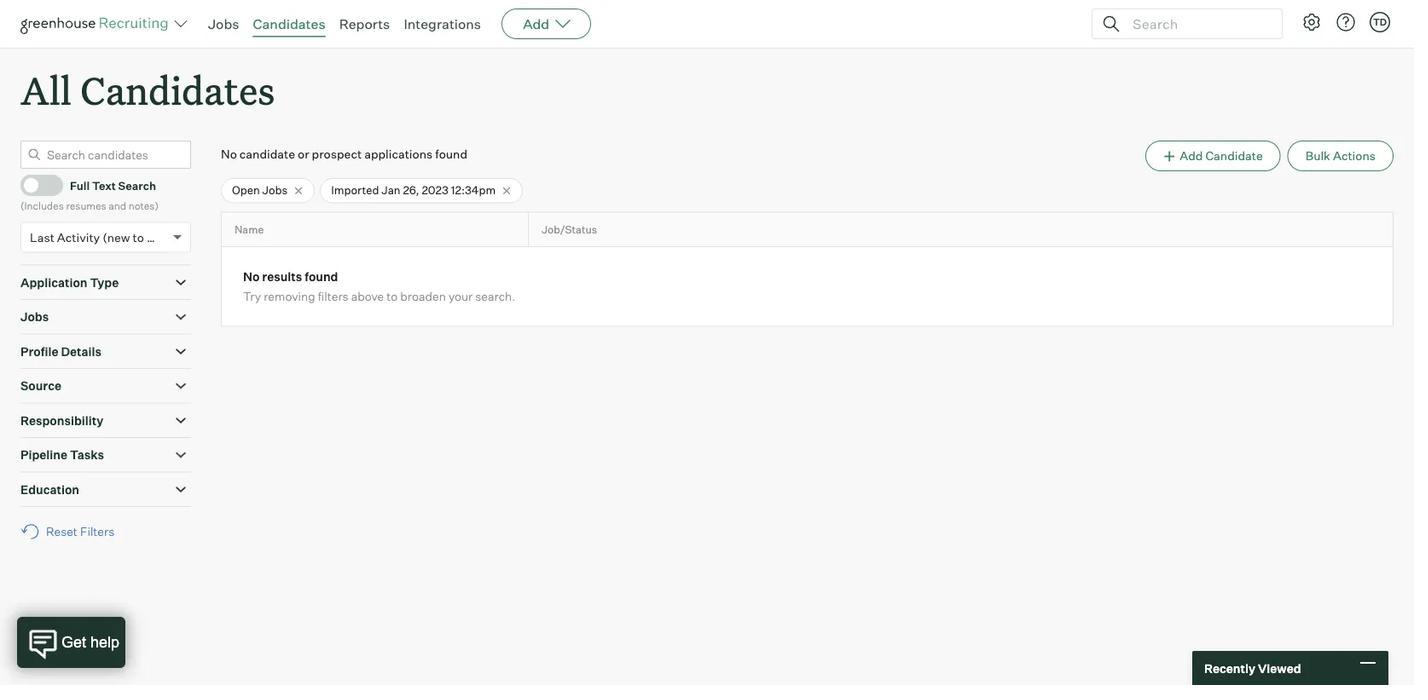 Task type: describe. For each thing, give the bounding box(es) containing it.
no candidate or prospect applications found
[[221, 147, 468, 162]]

0 vertical spatial candidates
[[253, 15, 326, 32]]

12:34pm
[[451, 184, 496, 197]]

text
[[92, 179, 116, 192]]

type
[[90, 275, 119, 290]]

no results found try removing filters above to broaden your search.
[[243, 270, 516, 304]]

last activity (new to old) option
[[30, 230, 169, 245]]

1 horizontal spatial jobs
[[208, 15, 239, 32]]

and
[[109, 199, 126, 212]]

pipeline tasks
[[20, 448, 104, 463]]

source
[[20, 379, 61, 394]]

add for add candidate
[[1180, 149, 1203, 164]]

notes)
[[129, 199, 159, 212]]

or
[[298, 147, 309, 162]]

add candidate
[[1180, 149, 1263, 164]]

education
[[20, 483, 79, 498]]

found inside no results found try removing filters above to broaden your search.
[[305, 270, 338, 285]]

greenhouse recruiting image
[[20, 14, 174, 34]]

application
[[20, 275, 87, 290]]

1 vertical spatial jobs
[[262, 184, 288, 197]]

add candidate link
[[1146, 141, 1281, 172]]

jobs link
[[208, 15, 239, 32]]

to inside no results found try removing filters above to broaden your search.
[[387, 289, 398, 304]]

full
[[70, 179, 90, 192]]

Search candidates field
[[20, 141, 191, 169]]

name
[[235, 223, 264, 236]]

profile
[[20, 344, 58, 359]]

your
[[449, 289, 473, 304]]

checkmark image
[[28, 179, 41, 191]]

all candidates
[[20, 65, 275, 115]]

filters
[[80, 525, 115, 540]]

open
[[232, 184, 260, 197]]

recently viewed
[[1205, 661, 1301, 676]]

broaden
[[400, 289, 446, 304]]

2023
[[422, 184, 449, 197]]

imported
[[331, 184, 379, 197]]

actions
[[1333, 149, 1376, 164]]

activity
[[57, 230, 100, 245]]

resumes
[[66, 199, 106, 212]]

candidates link
[[253, 15, 326, 32]]

removing
[[264, 289, 315, 304]]

integrations
[[404, 15, 481, 32]]



Task type: vqa. For each thing, say whether or not it's contained in the screenshot.
Bulk Import
no



Task type: locate. For each thing, give the bounding box(es) containing it.
integrations link
[[404, 15, 481, 32]]

candidates down jobs link
[[80, 65, 275, 115]]

jobs left 'candidates' link
[[208, 15, 239, 32]]

applications
[[364, 147, 433, 162]]

0 vertical spatial to
[[133, 230, 144, 245]]

found
[[435, 147, 468, 162], [305, 270, 338, 285]]

0 vertical spatial add
[[523, 15, 550, 32]]

jan
[[382, 184, 401, 197]]

0 vertical spatial found
[[435, 147, 468, 162]]

jobs
[[208, 15, 239, 32], [262, 184, 288, 197], [20, 310, 49, 325]]

candidates
[[253, 15, 326, 32], [80, 65, 275, 115]]

0 horizontal spatial to
[[133, 230, 144, 245]]

imported jan 26, 2023 12:34pm
[[331, 184, 496, 197]]

reset filters
[[46, 525, 115, 540]]

found up the filters
[[305, 270, 338, 285]]

td button
[[1370, 12, 1391, 32]]

to right above
[[387, 289, 398, 304]]

reports
[[339, 15, 390, 32]]

Search text field
[[1129, 12, 1267, 36]]

no left candidate
[[221, 147, 237, 162]]

1 vertical spatial no
[[243, 270, 260, 285]]

profile details
[[20, 344, 101, 359]]

pipeline
[[20, 448, 67, 463]]

2 vertical spatial jobs
[[20, 310, 49, 325]]

26,
[[403, 184, 419, 197]]

old)
[[147, 230, 169, 245]]

responsibility
[[20, 413, 103, 428]]

bulk actions
[[1306, 149, 1376, 164]]

1 vertical spatial to
[[387, 289, 398, 304]]

1 vertical spatial candidates
[[80, 65, 275, 115]]

configure image
[[1302, 12, 1322, 32]]

bulk
[[1306, 149, 1331, 164]]

1 horizontal spatial to
[[387, 289, 398, 304]]

1 vertical spatial add
[[1180, 149, 1203, 164]]

0 vertical spatial jobs
[[208, 15, 239, 32]]

add button
[[502, 9, 591, 39]]

0 horizontal spatial jobs
[[20, 310, 49, 325]]

full text search (includes resumes and notes)
[[20, 179, 159, 212]]

candidate
[[240, 147, 295, 162]]

tasks
[[70, 448, 104, 463]]

candidates right jobs link
[[253, 15, 326, 32]]

search.
[[475, 289, 516, 304]]

application type
[[20, 275, 119, 290]]

above
[[351, 289, 384, 304]]

open jobs
[[232, 184, 288, 197]]

(includes
[[20, 199, 64, 212]]

details
[[61, 344, 101, 359]]

candidate
[[1206, 149, 1263, 164]]

0 vertical spatial no
[[221, 147, 237, 162]]

job/status
[[542, 223, 597, 236]]

add inside add candidate link
[[1180, 149, 1203, 164]]

0 horizontal spatial found
[[305, 270, 338, 285]]

1 horizontal spatial add
[[1180, 149, 1203, 164]]

try
[[243, 289, 261, 304]]

no up try on the left top
[[243, 270, 260, 285]]

1 horizontal spatial no
[[243, 270, 260, 285]]

no inside no results found try removing filters above to broaden your search.
[[243, 270, 260, 285]]

bulk actions link
[[1288, 141, 1394, 172]]

filters
[[318, 289, 349, 304]]

to left 'old)'
[[133, 230, 144, 245]]

last activity (new to old)
[[30, 230, 169, 245]]

all
[[20, 65, 72, 115]]

2 horizontal spatial jobs
[[262, 184, 288, 197]]

td
[[1373, 16, 1387, 28]]

0 horizontal spatial add
[[523, 15, 550, 32]]

reset
[[46, 525, 78, 540]]

no for no results found try removing filters above to broaden your search.
[[243, 270, 260, 285]]

add
[[523, 15, 550, 32], [1180, 149, 1203, 164]]

0 horizontal spatial no
[[221, 147, 237, 162]]

jobs right open at the left
[[262, 184, 288, 197]]

found up 2023
[[435, 147, 468, 162]]

jobs up profile
[[20, 310, 49, 325]]

add inside "popup button"
[[523, 15, 550, 32]]

(new
[[103, 230, 130, 245]]

last
[[30, 230, 54, 245]]

reset filters button
[[20, 516, 123, 548]]

search
[[118, 179, 156, 192]]

reports link
[[339, 15, 390, 32]]

td button
[[1367, 9, 1394, 36]]

add for add
[[523, 15, 550, 32]]

to
[[133, 230, 144, 245], [387, 289, 398, 304]]

recently
[[1205, 661, 1256, 676]]

no for no candidate or prospect applications found
[[221, 147, 237, 162]]

1 vertical spatial found
[[305, 270, 338, 285]]

1 horizontal spatial found
[[435, 147, 468, 162]]

results
[[262, 270, 302, 285]]

prospect
[[312, 147, 362, 162]]

no
[[221, 147, 237, 162], [243, 270, 260, 285]]

viewed
[[1258, 661, 1301, 676]]



